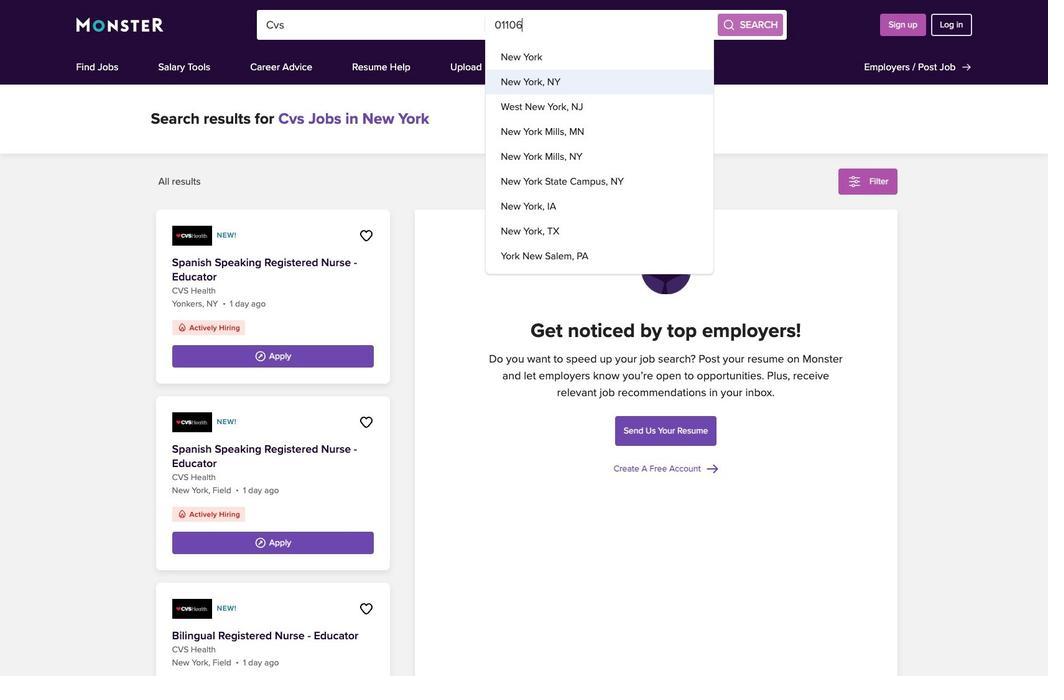 Task type: vqa. For each thing, say whether or not it's contained in the screenshot.
save this job image for second Spanish Speaking Registered Nurse - Educator at CVS Health element from the top
yes



Task type: locate. For each thing, give the bounding box(es) containing it.
2 vertical spatial cvs health logo image
[[172, 599, 212, 619]]

1 spanish speaking registered nurse - educator at cvs health element from the top
[[156, 210, 390, 384]]

8 option from the top
[[486, 219, 713, 244]]

0 vertical spatial spanish speaking registered nurse - educator at cvs health element
[[156, 210, 390, 384]]

Enter location or "remote" search field
[[485, 10, 714, 40]]

7 option from the top
[[486, 194, 713, 219]]

1 option from the top
[[486, 45, 713, 70]]

save this job image
[[359, 228, 374, 243], [359, 415, 374, 430], [359, 602, 374, 616]]

spanish speaking registered nurse - educator at cvs health element
[[156, 210, 390, 384], [156, 396, 390, 570]]

5 option from the top
[[486, 144, 713, 169]]

1 vertical spatial spanish speaking registered nurse - educator at cvs health element
[[156, 396, 390, 570]]

2 vertical spatial save this job image
[[359, 602, 374, 616]]

0 vertical spatial cvs health logo image
[[172, 226, 212, 246]]

cvs health logo image for 2nd spanish speaking registered nurse - educator at cvs health element from the bottom of the page
[[172, 226, 212, 246]]

3 cvs health logo image from the top
[[172, 599, 212, 619]]

monster image
[[76, 17, 163, 32]]

2 spanish speaking registered nurse - educator at cvs health element from the top
[[156, 396, 390, 570]]

cvs health logo image for "bilingual registered nurse - educator at cvs health" 'element'
[[172, 599, 212, 619]]

2 option from the top
[[486, 70, 713, 95]]

0 vertical spatial save this job image
[[359, 228, 374, 243]]

1 vertical spatial save this job image
[[359, 415, 374, 430]]

bilingual registered nurse - educator at cvs health element
[[156, 583, 390, 676]]

cvs health logo image inside "bilingual registered nurse - educator at cvs health" 'element'
[[172, 599, 212, 619]]

cvs health logo image
[[172, 226, 212, 246], [172, 412, 212, 432], [172, 599, 212, 619]]

2 cvs health logo image from the top
[[172, 412, 212, 432]]

6 option from the top
[[486, 169, 713, 194]]

option
[[486, 45, 713, 70], [486, 70, 713, 95], [486, 95, 713, 119], [486, 119, 713, 144], [486, 144, 713, 169], [486, 169, 713, 194], [486, 194, 713, 219], [486, 219, 713, 244], [486, 244, 713, 269]]

9 option from the top
[[486, 244, 713, 269]]

3 save this job image from the top
[[359, 602, 374, 616]]

1 vertical spatial cvs health logo image
[[172, 412, 212, 432]]

1 cvs health logo image from the top
[[172, 226, 212, 246]]

1 save this job image from the top
[[359, 228, 374, 243]]



Task type: describe. For each thing, give the bounding box(es) containing it.
cvs health logo image for 2nd spanish speaking registered nurse - educator at cvs health element
[[172, 412, 212, 432]]

filter image
[[847, 174, 862, 189]]

2 save this job image from the top
[[359, 415, 374, 430]]

4 option from the top
[[486, 119, 713, 144]]

save this job image inside "bilingual registered nurse - educator at cvs health" 'element'
[[359, 602, 374, 616]]

Search jobs, keywords, companies search field
[[257, 10, 485, 40]]

3 option from the top
[[486, 95, 713, 119]]

filter image
[[847, 174, 862, 189]]



